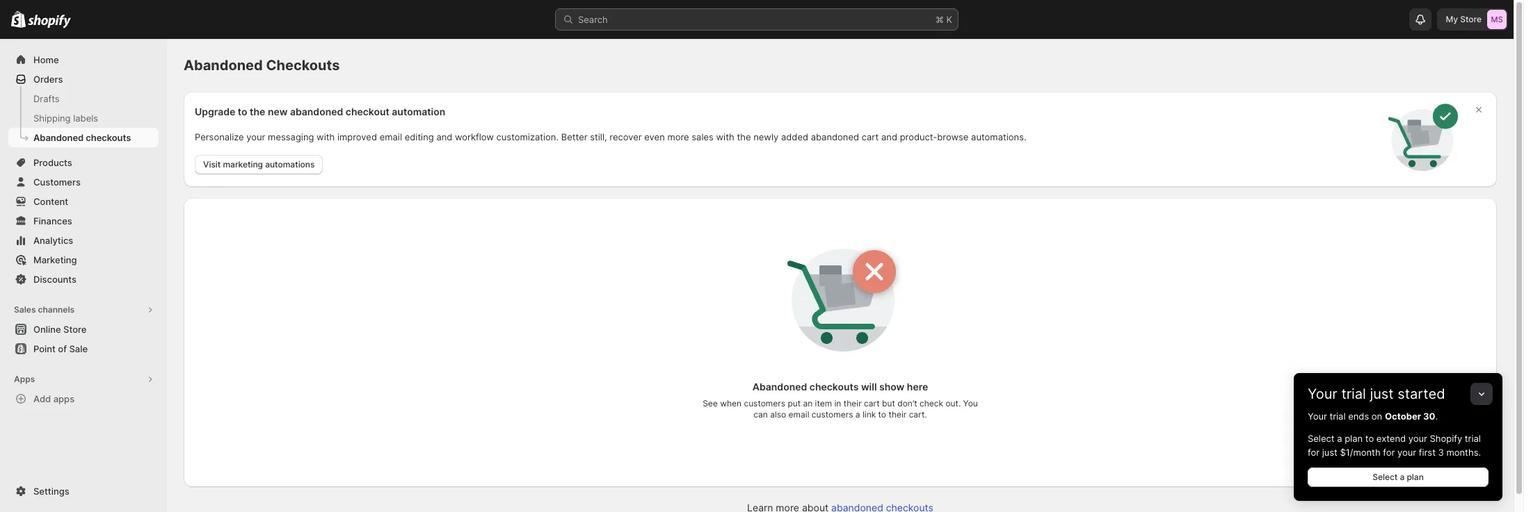 Task type: locate. For each thing, give the bounding box(es) containing it.
abandoned up upgrade
[[184, 57, 263, 74]]

a down select a plan to extend your shopify trial for just $1/month for your first 3 months.
[[1400, 472, 1405, 483]]

abandoned right added
[[811, 131, 859, 142]]

cart inside abandoned checkouts will show here see when customers put an item in their cart but don't check out. you can also email customers a link to their cart.
[[864, 399, 880, 409]]

checkouts
[[86, 132, 131, 143], [809, 381, 859, 393]]

1 vertical spatial plan
[[1407, 472, 1424, 483]]

1 your from the top
[[1308, 386, 1337, 403]]

checkouts up "in" on the right of page
[[809, 381, 859, 393]]

a left 'link'
[[855, 410, 860, 420]]

0 horizontal spatial checkouts
[[86, 132, 131, 143]]

plan for select a plan to extend your shopify trial for just $1/month for your first 3 months.
[[1345, 433, 1363, 444]]

months.
[[1446, 447, 1481, 458]]

abandoned up messaging
[[290, 105, 343, 117]]

marketing
[[223, 159, 263, 169]]

0 vertical spatial abandoned
[[290, 105, 343, 117]]

0 horizontal spatial just
[[1322, 447, 1337, 458]]

to down but
[[878, 410, 886, 420]]

3
[[1438, 447, 1444, 458]]

to right upgrade
[[238, 105, 247, 117]]

the left newly
[[737, 131, 751, 142]]

2 horizontal spatial abandoned
[[752, 381, 807, 393]]

to up $1/month
[[1365, 433, 1374, 444]]

checkouts for abandoned checkouts
[[86, 132, 131, 143]]

$1/month
[[1340, 447, 1380, 458]]

2 vertical spatial abandoned
[[752, 381, 807, 393]]

cart left product- at the top right of the page
[[862, 131, 879, 142]]

1 vertical spatial trial
[[1330, 411, 1346, 422]]

for
[[1308, 447, 1320, 458], [1383, 447, 1395, 458]]

1 horizontal spatial the
[[737, 131, 751, 142]]

0 horizontal spatial to
[[238, 105, 247, 117]]

ends
[[1348, 411, 1369, 422]]

analytics
[[33, 235, 73, 246]]

1 vertical spatial a
[[1337, 433, 1342, 444]]

finances
[[33, 216, 72, 227]]

trial inside dropdown button
[[1341, 386, 1366, 403]]

1 horizontal spatial select
[[1372, 472, 1398, 483]]

2 for from the left
[[1383, 447, 1395, 458]]

first
[[1419, 447, 1436, 458]]

0 horizontal spatial email
[[380, 131, 402, 142]]

sales channels button
[[8, 300, 159, 320]]

email inside abandoned checkouts will show here see when customers put an item in their cart but don't check out. you can also email customers a link to their cart.
[[789, 410, 809, 420]]

point of sale
[[33, 344, 88, 355]]

just inside dropdown button
[[1370, 386, 1394, 403]]

customers down "in" on the right of page
[[812, 410, 853, 420]]

1 vertical spatial abandoned
[[811, 131, 859, 142]]

trial up months.
[[1465, 433, 1481, 444]]

2 and from the left
[[881, 131, 897, 142]]

1 vertical spatial abandoned
[[33, 132, 84, 143]]

1 vertical spatial select
[[1372, 472, 1398, 483]]

1 horizontal spatial for
[[1383, 447, 1395, 458]]

abandoned for abandoned checkouts
[[184, 57, 263, 74]]

1 and from the left
[[436, 131, 452, 142]]

the
[[250, 105, 265, 117], [737, 131, 751, 142]]

your for your trial just started
[[1308, 386, 1337, 403]]

1 horizontal spatial abandoned
[[811, 131, 859, 142]]

a inside select a plan to extend your shopify trial for just $1/month for your first 3 months.
[[1337, 433, 1342, 444]]

1 vertical spatial their
[[889, 410, 907, 420]]

their down but
[[889, 410, 907, 420]]

settings
[[33, 486, 69, 497]]

trial up ends
[[1341, 386, 1366, 403]]

1 horizontal spatial email
[[789, 410, 809, 420]]

abandoned checkouts link
[[8, 128, 159, 147]]

0 horizontal spatial for
[[1308, 447, 1320, 458]]

extend
[[1376, 433, 1406, 444]]

for left $1/month
[[1308, 447, 1320, 458]]

1 vertical spatial the
[[737, 131, 751, 142]]

email
[[380, 131, 402, 142], [789, 410, 809, 420]]

email left "editing"
[[380, 131, 402, 142]]

2 horizontal spatial to
[[1365, 433, 1374, 444]]

select
[[1308, 433, 1334, 444], [1372, 472, 1398, 483]]

1 vertical spatial email
[[789, 410, 809, 420]]

0 vertical spatial email
[[380, 131, 402, 142]]

online store link
[[8, 320, 159, 339]]

plan inside select a plan to extend your shopify trial for just $1/month for your first 3 months.
[[1345, 433, 1363, 444]]

store for online store
[[63, 324, 87, 335]]

0 horizontal spatial and
[[436, 131, 452, 142]]

your trial just started button
[[1294, 374, 1502, 403]]

finances link
[[8, 211, 159, 231]]

0 vertical spatial customers
[[744, 399, 785, 409]]

trial for just
[[1341, 386, 1366, 403]]

plan for select a plan
[[1407, 472, 1424, 483]]

0 vertical spatial your
[[1308, 386, 1337, 403]]

content
[[33, 196, 68, 207]]

trial
[[1341, 386, 1366, 403], [1330, 411, 1346, 422], [1465, 433, 1481, 444]]

1 horizontal spatial checkouts
[[809, 381, 859, 393]]

2 vertical spatial trial
[[1465, 433, 1481, 444]]

link
[[862, 410, 876, 420]]

with right sales on the left top of page
[[716, 131, 734, 142]]

visit marketing automations
[[203, 159, 315, 169]]

still,
[[590, 131, 607, 142]]

2 horizontal spatial a
[[1400, 472, 1405, 483]]

online store
[[33, 324, 87, 335]]

select inside select a plan to extend your shopify trial for just $1/month for your first 3 months.
[[1308, 433, 1334, 444]]

0 vertical spatial abandoned
[[184, 57, 263, 74]]

1 vertical spatial checkouts
[[809, 381, 859, 393]]

for down extend
[[1383, 447, 1395, 458]]

sale
[[69, 344, 88, 355]]

to inside abandoned checkouts will show here see when customers put an item in their cart but don't check out. you can also email customers a link to their cart.
[[878, 410, 886, 420]]

their right "in" on the right of page
[[844, 399, 862, 409]]

1 vertical spatial store
[[63, 324, 87, 335]]

checkouts down labels
[[86, 132, 131, 143]]

abandoned down shipping
[[33, 132, 84, 143]]

and right "editing"
[[436, 131, 452, 142]]

1 for from the left
[[1308, 447, 1320, 458]]

1 vertical spatial your
[[1308, 411, 1327, 422]]

personalize
[[195, 131, 244, 142]]

0 vertical spatial a
[[855, 410, 860, 420]]

store inside 'link'
[[63, 324, 87, 335]]

1 horizontal spatial store
[[1460, 14, 1482, 24]]

1 horizontal spatial with
[[716, 131, 734, 142]]

0 vertical spatial plan
[[1345, 433, 1363, 444]]

2 vertical spatial a
[[1400, 472, 1405, 483]]

to
[[238, 105, 247, 117], [878, 410, 886, 420], [1365, 433, 1374, 444]]

0 vertical spatial trial
[[1341, 386, 1366, 403]]

customers
[[744, 399, 785, 409], [812, 410, 853, 420]]

1 vertical spatial cart
[[864, 399, 880, 409]]

checkouts inside abandoned checkouts will show here see when customers put an item in their cart but don't check out. you can also email customers a link to their cart.
[[809, 381, 859, 393]]

0 vertical spatial their
[[844, 399, 862, 409]]

abandoned for abandoned checkouts
[[33, 132, 84, 143]]

you
[[963, 399, 978, 409]]

0 horizontal spatial select
[[1308, 433, 1334, 444]]

will
[[861, 381, 877, 393]]

trial left ends
[[1330, 411, 1346, 422]]

1 horizontal spatial plan
[[1407, 472, 1424, 483]]

1 vertical spatial customers
[[812, 410, 853, 420]]

0 vertical spatial just
[[1370, 386, 1394, 403]]

0 horizontal spatial abandoned
[[33, 132, 84, 143]]

labels
[[73, 113, 98, 124]]

abandoned
[[184, 57, 263, 74], [33, 132, 84, 143], [752, 381, 807, 393]]

new
[[268, 105, 288, 117]]

1 horizontal spatial abandoned
[[184, 57, 263, 74]]

0 horizontal spatial plan
[[1345, 433, 1363, 444]]

just
[[1370, 386, 1394, 403], [1322, 447, 1337, 458]]

with
[[317, 131, 335, 142], [716, 131, 734, 142]]

0 vertical spatial checkouts
[[86, 132, 131, 143]]

0 vertical spatial your
[[246, 131, 265, 142]]

2 vertical spatial to
[[1365, 433, 1374, 444]]

shopify
[[1430, 433, 1462, 444]]

store right my
[[1460, 14, 1482, 24]]

2 with from the left
[[716, 131, 734, 142]]

customization.
[[496, 131, 559, 142]]

visit
[[203, 159, 221, 169]]

added
[[781, 131, 808, 142]]

just left $1/month
[[1322, 447, 1337, 458]]

0 horizontal spatial store
[[63, 324, 87, 335]]

plan down first
[[1407, 472, 1424, 483]]

0 horizontal spatial abandoned
[[290, 105, 343, 117]]

trial inside select a plan to extend your shopify trial for just $1/month for your first 3 months.
[[1465, 433, 1481, 444]]

abandoned checkout image image
[[1388, 103, 1458, 173]]

workflow
[[455, 131, 494, 142]]

channels
[[38, 305, 75, 315]]

with down upgrade to the new abandoned checkout automation
[[317, 131, 335, 142]]

0 vertical spatial to
[[238, 105, 247, 117]]

plan up $1/month
[[1345, 433, 1363, 444]]

1 vertical spatial just
[[1322, 447, 1337, 458]]

your up your trial ends on october 30 .
[[1308, 386, 1337, 403]]

point
[[33, 344, 56, 355]]

1 with from the left
[[317, 131, 335, 142]]

in
[[834, 399, 841, 409]]

a for select a plan
[[1400, 472, 1405, 483]]

just up on
[[1370, 386, 1394, 403]]

store up sale
[[63, 324, 87, 335]]

0 vertical spatial select
[[1308, 433, 1334, 444]]

your up visit marketing automations
[[246, 131, 265, 142]]

your inside dropdown button
[[1308, 386, 1337, 403]]

store
[[1460, 14, 1482, 24], [63, 324, 87, 335]]

add apps button
[[8, 390, 159, 409]]

customers up 'can'
[[744, 399, 785, 409]]

1 vertical spatial to
[[878, 410, 886, 420]]

your up first
[[1408, 433, 1427, 444]]

even
[[644, 131, 665, 142]]

1 horizontal spatial to
[[878, 410, 886, 420]]

select for select a plan
[[1372, 472, 1398, 483]]

see
[[703, 399, 718, 409]]

and left product- at the top right of the page
[[881, 131, 897, 142]]

abandoned up put
[[752, 381, 807, 393]]

a up $1/month
[[1337, 433, 1342, 444]]

0 vertical spatial store
[[1460, 14, 1482, 24]]

better
[[561, 131, 587, 142]]

the left "new"
[[250, 105, 265, 117]]

1 horizontal spatial just
[[1370, 386, 1394, 403]]

your left ends
[[1308, 411, 1327, 422]]

marketing
[[33, 255, 77, 266]]

sales channels
[[14, 305, 75, 315]]

your left first
[[1397, 447, 1416, 458]]

2 your from the top
[[1308, 411, 1327, 422]]

automation
[[392, 105, 445, 117]]

select down your trial ends on october 30 .
[[1308, 433, 1334, 444]]

1 horizontal spatial a
[[1337, 433, 1342, 444]]

email down put
[[789, 410, 809, 420]]

recover
[[609, 131, 642, 142]]

cart
[[862, 131, 879, 142], [864, 399, 880, 409]]

1 horizontal spatial and
[[881, 131, 897, 142]]

put
[[788, 399, 801, 409]]

0 horizontal spatial the
[[250, 105, 265, 117]]

shopify image
[[11, 11, 26, 28], [28, 14, 71, 28]]

orders
[[33, 74, 63, 85]]

2 vertical spatial your
[[1397, 447, 1416, 458]]

0 horizontal spatial with
[[317, 131, 335, 142]]

0 horizontal spatial a
[[855, 410, 860, 420]]

cart up 'link'
[[864, 399, 880, 409]]

checkout
[[346, 105, 389, 117]]

your
[[246, 131, 265, 142], [1408, 433, 1427, 444], [1397, 447, 1416, 458]]

add
[[33, 394, 51, 405]]

select down select a plan to extend your shopify trial for just $1/month for your first 3 months.
[[1372, 472, 1398, 483]]



Task type: vqa. For each thing, say whether or not it's contained in the screenshot.
just in the select a plan to extend your shopify trial for just $1/month for your first 3 months.
yes



Task type: describe. For each thing, give the bounding box(es) containing it.
abandoned checkouts
[[184, 57, 340, 74]]

⌘ k
[[936, 14, 952, 25]]

when
[[720, 399, 742, 409]]

abandoned inside abandoned checkouts will show here see when customers put an item in their cart but don't check out. you can also email customers a link to their cart.
[[752, 381, 807, 393]]

my store
[[1446, 14, 1482, 24]]

your for your trial ends on october 30 .
[[1308, 411, 1327, 422]]

but
[[882, 399, 895, 409]]

here
[[907, 381, 928, 393]]

discounts link
[[8, 270, 159, 289]]

started
[[1398, 386, 1445, 403]]

settings link
[[8, 482, 159, 502]]

checkouts
[[266, 57, 340, 74]]

0 vertical spatial the
[[250, 105, 265, 117]]

select a plan
[[1372, 472, 1424, 483]]

select a plan to extend your shopify trial for just $1/month for your first 3 months.
[[1308, 433, 1481, 458]]

shipping
[[33, 113, 71, 124]]

apps button
[[8, 370, 159, 390]]

personalize your messaging with improved email editing and workflow customization. better still, recover even more sales with the newly added abandoned cart and product-browse automations.
[[195, 131, 1026, 142]]

30
[[1423, 411, 1435, 422]]

home link
[[8, 50, 159, 70]]

content link
[[8, 192, 159, 211]]

1 horizontal spatial customers
[[812, 410, 853, 420]]

store for my store
[[1460, 14, 1482, 24]]

marketing link
[[8, 250, 159, 270]]

customers link
[[8, 173, 159, 192]]

can
[[754, 410, 768, 420]]

discounts
[[33, 274, 77, 285]]

automations.
[[971, 131, 1026, 142]]

editing
[[405, 131, 434, 142]]

1 horizontal spatial their
[[889, 410, 907, 420]]

add apps
[[33, 394, 75, 405]]

abandoned checkouts will show here see when customers put an item in their cart but don't check out. you can also email customers a link to their cart.
[[703, 381, 978, 420]]

improved
[[337, 131, 377, 142]]

drafts link
[[8, 89, 159, 109]]

products
[[33, 157, 72, 168]]

product-
[[900, 131, 937, 142]]

more
[[667, 131, 689, 142]]

upgrade
[[195, 105, 235, 117]]

sales
[[692, 131, 714, 142]]

your trial ends on october 30 .
[[1308, 411, 1438, 422]]

shipping labels
[[33, 113, 98, 124]]

online
[[33, 324, 61, 335]]

to inside select a plan to extend your shopify trial for just $1/month for your first 3 months.
[[1365, 433, 1374, 444]]

automations
[[265, 159, 315, 169]]

your trial just started element
[[1294, 410, 1502, 502]]

analytics link
[[8, 231, 159, 250]]

home
[[33, 54, 59, 65]]

online store button
[[0, 320, 167, 339]]

select for select a plan to extend your shopify trial for just $1/month for your first 3 months.
[[1308, 433, 1334, 444]]

october
[[1385, 411, 1421, 422]]

apps
[[53, 394, 75, 405]]

checkouts for abandoned checkouts will show here see when customers put an item in their cart but don't check out. you can also email customers a link to their cart.
[[809, 381, 859, 393]]

upgrade to the new abandoned checkout automation
[[195, 105, 445, 117]]

customers
[[33, 177, 81, 188]]

products link
[[8, 153, 159, 173]]

messaging
[[268, 131, 314, 142]]

drafts
[[33, 93, 60, 104]]

orders link
[[8, 70, 159, 89]]

just inside select a plan to extend your shopify trial for just $1/month for your first 3 months.
[[1322, 447, 1337, 458]]

0 horizontal spatial their
[[844, 399, 862, 409]]

don't
[[897, 399, 917, 409]]

an
[[803, 399, 813, 409]]

a for select a plan to extend your shopify trial for just $1/month for your first 3 months.
[[1337, 433, 1342, 444]]

abandoned checkouts
[[33, 132, 131, 143]]

.
[[1435, 411, 1438, 422]]

1 vertical spatial your
[[1408, 433, 1427, 444]]

cart.
[[909, 410, 927, 420]]

point of sale link
[[8, 339, 159, 359]]

out.
[[946, 399, 961, 409]]

my store image
[[1487, 10, 1507, 29]]

trial for ends
[[1330, 411, 1346, 422]]

0 vertical spatial cart
[[862, 131, 879, 142]]

apps
[[14, 374, 35, 385]]

item
[[815, 399, 832, 409]]

a inside abandoned checkouts will show here see when customers put an item in their cart but don't check out. you can also email customers a link to their cart.
[[855, 410, 860, 420]]

my
[[1446, 14, 1458, 24]]

your trial just started
[[1308, 386, 1445, 403]]

browse
[[937, 131, 969, 142]]

newly
[[753, 131, 779, 142]]

0 horizontal spatial shopify image
[[11, 11, 26, 28]]

point of sale button
[[0, 339, 167, 359]]

1 horizontal spatial shopify image
[[28, 14, 71, 28]]

0 horizontal spatial customers
[[744, 399, 785, 409]]

visit marketing automations button
[[195, 155, 323, 174]]

shipping labels link
[[8, 109, 159, 128]]



